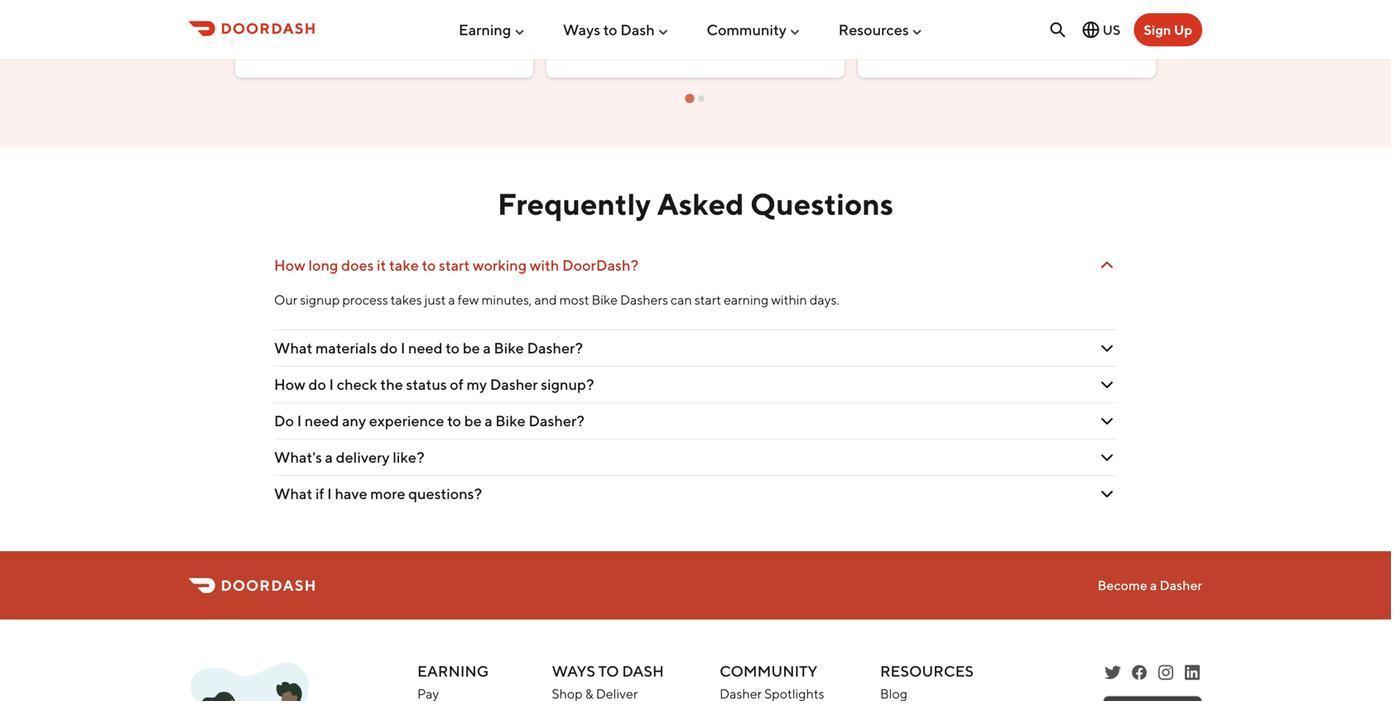 Task type: vqa. For each thing, say whether or not it's contained in the screenshot.
"allows"
no



Task type: describe. For each thing, give the bounding box(es) containing it.
instagram link
[[1156, 663, 1176, 683]]

become a dasher
[[1098, 578, 1203, 594]]

1 vertical spatial resources
[[880, 663, 974, 681]]

take
[[389, 256, 419, 274]]

earning
[[724, 292, 769, 308]]

have
[[335, 485, 368, 503]]

minutes,
[[482, 292, 532, 308]]

what if i have more questions?
[[274, 485, 482, 503]]

chat
[[940, 8, 962, 21]]

phone holders
[[600, 34, 675, 48]]

dash inside "link"
[[621, 21, 655, 39]]

chevron down image for how long does it take to start working with doordash?
[[1098, 256, 1117, 276]]

like?
[[393, 449, 425, 466]]

community link
[[707, 14, 802, 45]]

our signup process takes just a few minutes, and most bike dashers can start earning within days.
[[274, 292, 840, 308]]

1 vertical spatial need
[[305, 412, 339, 430]]

occupational accident policy link
[[911, 34, 1064, 48]]

status
[[406, 376, 447, 394]]

twitter link
[[1103, 663, 1123, 683]]

weather
[[335, 8, 377, 21]]

check
[[337, 376, 377, 394]]

safety
[[352, 34, 383, 48]]

up
[[1174, 22, 1193, 38]]

to for take
[[422, 256, 436, 274]]

what's
[[274, 449, 322, 466]]

i right do
[[297, 412, 302, 430]]

the
[[380, 376, 403, 394]]

working
[[473, 256, 527, 274]]

how for how do i check the status of my dasher signup?
[[274, 376, 306, 394]]

linkedin image
[[1183, 663, 1203, 683]]

facebook link
[[1130, 663, 1150, 683]]

a down my
[[485, 412, 493, 430]]

within
[[771, 292, 807, 308]]

i left check
[[329, 376, 334, 394]]

1 vertical spatial dash
[[622, 663, 664, 681]]

what for what if i have more questions?
[[274, 485, 313, 503]]

become a dasher link
[[1098, 578, 1203, 594]]

1 vertical spatial earning
[[417, 663, 489, 681]]

24/7 chat and phone support link
[[913, 8, 1063, 21]]

most
[[560, 292, 589, 308]]

do
[[274, 412, 294, 430]]

bike inside know before you go region
[[288, 34, 311, 48]]

0 vertical spatial community
[[707, 21, 787, 39]]

questions?
[[409, 485, 482, 503]]

of
[[450, 376, 464, 394]]

signup
[[300, 292, 340, 308]]

tips
[[386, 34, 404, 48]]

1 horizontal spatial dasher
[[490, 376, 538, 394]]

our
[[274, 292, 298, 308]]

how do i check the status of my dasher signup?
[[274, 376, 594, 394]]

i right if
[[327, 485, 332, 503]]

chevron down image for do i need any experience to be a bike dasher?
[[1098, 411, 1117, 431]]

it
[[377, 256, 386, 274]]

24/7
[[913, 8, 937, 21]]

to for need
[[446, 339, 460, 357]]

policy
[[1033, 34, 1064, 48]]

phone
[[600, 34, 634, 48]]

1 horizontal spatial need
[[408, 339, 443, 357]]

1 vertical spatial community
[[720, 663, 818, 681]]

a right just
[[448, 292, 455, 308]]

twitter image
[[1103, 663, 1123, 683]]

experience
[[369, 412, 444, 430]]

chevron down image for what if i have more questions?
[[1098, 484, 1117, 504]]

dashers
[[620, 292, 668, 308]]

delivery
[[336, 449, 390, 466]]

linkedin link
[[1183, 663, 1203, 683]]

accident
[[984, 34, 1031, 48]]

occupational
[[911, 34, 982, 48]]

become
[[1098, 578, 1148, 594]]

1 vertical spatial ways
[[552, 663, 596, 681]]

do i need any experience to be a bike dasher?
[[274, 412, 585, 430]]

us
[[1103, 22, 1121, 38]]

chevron down image for dasher?
[[1098, 338, 1117, 358]]

long
[[309, 256, 338, 274]]

frequently asked questions
[[498, 186, 894, 221]]

ways inside "link"
[[563, 21, 601, 39]]



Task type: locate. For each thing, give the bounding box(es) containing it.
start up few
[[439, 256, 470, 274]]

conditions
[[379, 8, 433, 21]]

a right the become
[[1150, 578, 1157, 594]]

a right what's
[[325, 449, 333, 466]]

holders
[[636, 34, 675, 48]]

and inside know before you go region
[[965, 8, 984, 21]]

0 horizontal spatial and
[[535, 292, 557, 308]]

0 horizontal spatial do
[[309, 376, 326, 394]]

to inside "link"
[[604, 21, 618, 39]]

0 horizontal spatial need
[[305, 412, 339, 430]]

need
[[408, 339, 443, 357], [305, 412, 339, 430]]

0 vertical spatial how
[[274, 256, 306, 274]]

ways to dash
[[563, 21, 655, 39], [552, 663, 664, 681]]

1 horizontal spatial do
[[380, 339, 398, 357]]

0 vertical spatial do
[[380, 339, 398, 357]]

dash
[[621, 21, 655, 39], [622, 663, 664, 681]]

1 vertical spatial chevron down image
[[1098, 375, 1117, 395]]

0 vertical spatial dash
[[621, 21, 655, 39]]

2 what from the top
[[274, 485, 313, 503]]

0 vertical spatial what
[[274, 339, 313, 357]]

2 chevron down image from the top
[[1098, 375, 1117, 395]]

4 chevron down image from the top
[[1098, 484, 1117, 504]]

what
[[274, 339, 313, 357], [274, 485, 313, 503]]

how
[[274, 256, 306, 274], [274, 376, 306, 394]]

app store image
[[1103, 696, 1203, 702]]

select a slide to show tab list
[[229, 90, 1163, 104]]

need left any
[[305, 412, 339, 430]]

sign up
[[1144, 22, 1193, 38]]

doordash?
[[562, 256, 639, 274]]

and right the chat at the right
[[965, 8, 984, 21]]

how for how long does it take to start working with doordash?
[[274, 256, 306, 274]]

phone
[[987, 8, 1020, 21]]

2 chevron down image from the top
[[1098, 411, 1117, 431]]

0 vertical spatial be
[[463, 339, 480, 357]]

0 vertical spatial chevron down image
[[1098, 338, 1117, 358]]

1 what from the top
[[274, 339, 313, 357]]

check mark image
[[262, 5, 282, 25], [1196, 5, 1216, 25]]

chevron down image for signup?
[[1098, 375, 1117, 395]]

a
[[448, 292, 455, 308], [483, 339, 491, 357], [485, 412, 493, 430], [325, 449, 333, 466], [1150, 578, 1157, 594]]

what's a delivery like?
[[274, 449, 425, 466]]

0 vertical spatial ways to dash
[[563, 21, 655, 39]]

instagram image
[[1156, 663, 1176, 683]]

do up the
[[380, 339, 398, 357]]

0 horizontal spatial dasher
[[313, 34, 350, 48]]

biking
[[288, 8, 321, 21]]

takes
[[391, 292, 422, 308]]

does
[[341, 256, 374, 274]]

bike
[[288, 34, 311, 48], [592, 292, 618, 308], [494, 339, 524, 357], [496, 412, 526, 430]]

0 horizontal spatial start
[[439, 256, 470, 274]]

few
[[458, 292, 479, 308]]

dasher?
[[527, 339, 583, 357], [529, 412, 585, 430]]

0 vertical spatial dasher
[[313, 34, 350, 48]]

start
[[439, 256, 470, 274], [695, 292, 721, 308]]

1 horizontal spatial start
[[695, 292, 721, 308]]

1 horizontal spatial check mark image
[[1196, 5, 1216, 25]]

dasher right my
[[490, 376, 538, 394]]

1 chevron down image from the top
[[1098, 256, 1117, 276]]

how up do
[[274, 376, 306, 394]]

1 vertical spatial how
[[274, 376, 306, 394]]

check mark image right up
[[1196, 5, 1216, 25]]

0 vertical spatial earning
[[459, 21, 511, 39]]

2 check mark image from the left
[[1196, 5, 1216, 25]]

earning
[[459, 21, 511, 39], [417, 663, 489, 681]]

occupational accident policy
[[911, 34, 1064, 48]]

sign up button
[[1134, 13, 1203, 46]]

1 vertical spatial ways to dash
[[552, 663, 664, 681]]

know before you go region
[[229, 0, 1392, 104]]

1 check mark image from the left
[[262, 5, 282, 25]]

facebook image
[[1130, 663, 1150, 683]]

a up my
[[483, 339, 491, 357]]

process
[[342, 292, 388, 308]]

how left long at the top of page
[[274, 256, 306, 274]]

any
[[342, 412, 366, 430]]

doordash for merchants image
[[189, 663, 331, 702]]

chevron down image
[[1098, 256, 1117, 276], [1098, 411, 1117, 431], [1098, 448, 1117, 468], [1098, 484, 1117, 504]]

dasher inside know before you go region
[[313, 34, 350, 48]]

what materials do i need to be a bike dasher?
[[274, 339, 583, 357]]

and left most
[[535, 292, 557, 308]]

dasher? up signup?
[[527, 339, 583, 357]]

3 chevron down image from the top
[[1098, 448, 1117, 468]]

frequently
[[498, 186, 651, 221]]

be down my
[[464, 412, 482, 430]]

days.
[[810, 292, 840, 308]]

dasher right the become
[[1160, 578, 1203, 594]]

asked
[[657, 186, 744, 221]]

check mark image
[[573, 5, 593, 25], [262, 31, 282, 51], [573, 31, 593, 51], [885, 31, 905, 51], [1196, 31, 1216, 51]]

dasher? for what materials do i need to be a bike dasher?
[[527, 339, 583, 357]]

be for need
[[463, 339, 480, 357]]

do left check
[[309, 376, 326, 394]]

1 vertical spatial dasher?
[[529, 412, 585, 430]]

2 how from the top
[[274, 376, 306, 394]]

what down our
[[274, 339, 313, 357]]

i up the
[[401, 339, 405, 357]]

how long does it take to start working with doordash?
[[274, 256, 639, 274]]

support
[[1022, 8, 1063, 21]]

i
[[401, 339, 405, 357], [329, 376, 334, 394], [297, 412, 302, 430], [327, 485, 332, 503]]

1 vertical spatial what
[[274, 485, 313, 503]]

earning link
[[459, 14, 526, 45]]

0 horizontal spatial check mark image
[[262, 5, 282, 25]]

dasher down in
[[313, 34, 350, 48]]

check mark image left biking
[[262, 5, 282, 25]]

1 vertical spatial and
[[535, 292, 557, 308]]

2 vertical spatial dasher
[[1160, 578, 1203, 594]]

globe line image
[[1081, 20, 1101, 40]]

my
[[467, 376, 487, 394]]

be
[[463, 339, 480, 357], [464, 412, 482, 430]]

2 horizontal spatial dasher
[[1160, 578, 1203, 594]]

24/7 chat and phone support
[[913, 8, 1063, 21]]

to for experience
[[447, 412, 461, 430]]

bike dasher safety tips
[[288, 34, 404, 48]]

ways to dash inside "link"
[[563, 21, 655, 39]]

dasher? down signup?
[[529, 412, 585, 430]]

if
[[316, 485, 324, 503]]

questions
[[750, 186, 894, 221]]

0 vertical spatial ways
[[563, 21, 601, 39]]

what for what materials do i need to be a bike dasher?
[[274, 339, 313, 357]]

do
[[380, 339, 398, 357], [309, 376, 326, 394]]

0 vertical spatial dasher?
[[527, 339, 583, 357]]

ways to dash link
[[563, 14, 670, 45]]

signup?
[[541, 376, 594, 394]]

1 how from the top
[[274, 256, 306, 274]]

sign
[[1144, 22, 1172, 38]]

1 vertical spatial dasher
[[490, 376, 538, 394]]

1 vertical spatial do
[[309, 376, 326, 394]]

ways
[[563, 21, 601, 39], [552, 663, 596, 681]]

to
[[604, 21, 618, 39], [422, 256, 436, 274], [446, 339, 460, 357], [447, 412, 461, 430], [599, 663, 619, 681]]

with
[[530, 256, 559, 274]]

resources
[[839, 21, 909, 39], [880, 663, 974, 681]]

0 vertical spatial and
[[965, 8, 984, 21]]

1 chevron down image from the top
[[1098, 338, 1117, 358]]

start right can
[[695, 292, 721, 308]]

0 vertical spatial need
[[408, 339, 443, 357]]

what left if
[[274, 485, 313, 503]]

community
[[707, 21, 787, 39], [720, 663, 818, 681]]

0 vertical spatial start
[[439, 256, 470, 274]]

be for experience
[[464, 412, 482, 430]]

need up status
[[408, 339, 443, 357]]

in
[[323, 8, 332, 21]]

1 vertical spatial be
[[464, 412, 482, 430]]

can
[[671, 292, 692, 308]]

chevron down image for what's a delivery like?
[[1098, 448, 1117, 468]]

0 vertical spatial resources
[[839, 21, 909, 39]]

materials
[[316, 339, 377, 357]]

biking in weather conditions
[[288, 8, 433, 21]]

dasher
[[313, 34, 350, 48], [490, 376, 538, 394], [1160, 578, 1203, 594]]

1 horizontal spatial and
[[965, 8, 984, 21]]

dasher? for do i need any experience to be a bike dasher?
[[529, 412, 585, 430]]

resources link
[[839, 14, 924, 45]]

more
[[370, 485, 406, 503]]

just
[[425, 292, 446, 308]]

1 vertical spatial start
[[695, 292, 721, 308]]

be up my
[[463, 339, 480, 357]]

chevron down image
[[1098, 338, 1117, 358], [1098, 375, 1117, 395]]



